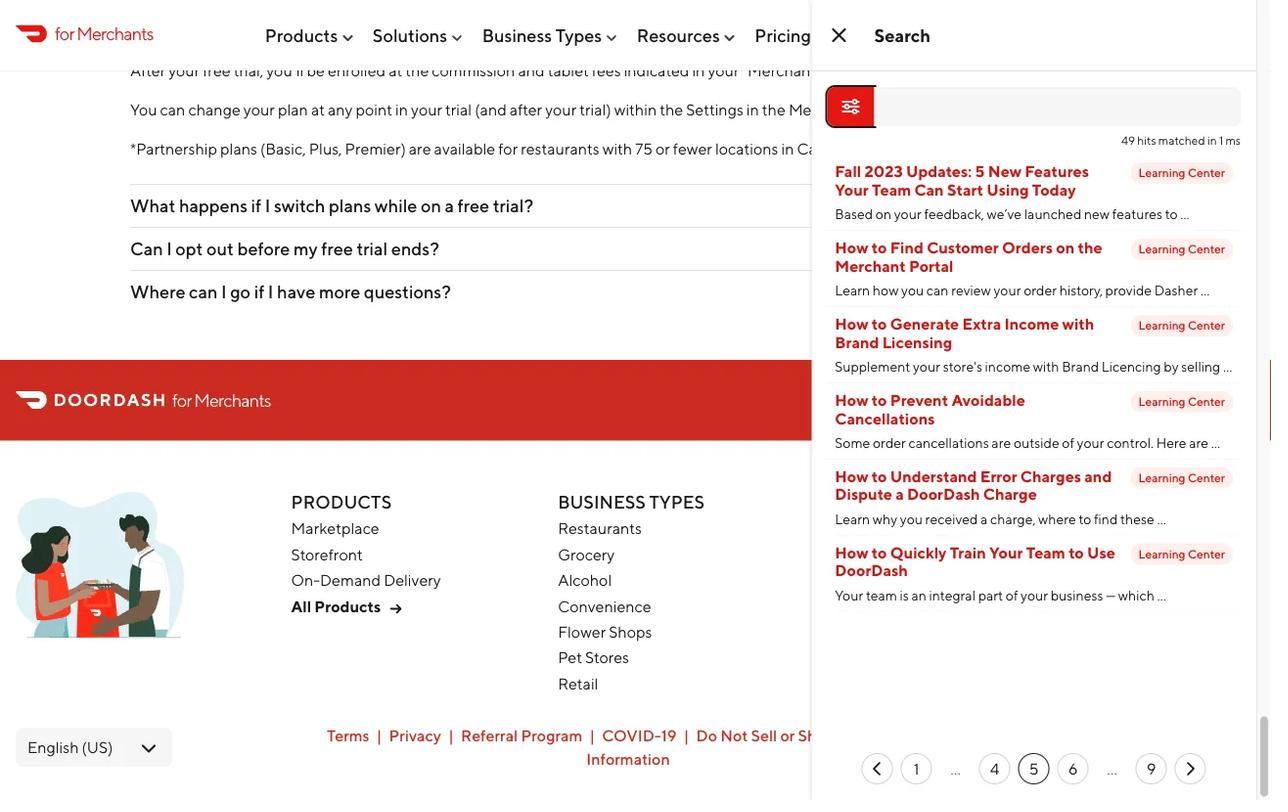 Task type: describe. For each thing, give the bounding box(es) containing it.
with inside how to generate extra income with brand licensing
[[1063, 315, 1095, 333]]

5 inside fall 2023 updates: 5 new features your team can start using today
[[976, 162, 985, 181]]

a inside how to understand error charges and dispute a doordash charge
[[896, 485, 904, 504]]

4 learning center from the top
[[1139, 395, 1226, 409]]

we've
[[987, 206, 1022, 222]]

how for how to understand error charges and dispute a doordash charge
[[835, 467, 869, 486]]

licensing
[[883, 333, 953, 351]]

hits
[[1138, 134, 1157, 147]]

1 horizontal spatial with
[[1034, 359, 1060, 375]]

center for team
[[1188, 547, 1226, 561]]

settings
[[687, 100, 744, 119]]

become
[[1115, 391, 1174, 410]]

to inside how to generate extra income with brand licensing
[[872, 315, 887, 333]]

chevron down image for what happens if i switch plans while on a free trial?
[[1103, 194, 1127, 218]]

new
[[1085, 206, 1110, 222]]

to inside how to find customer orders on the merchant portal
[[872, 238, 887, 257]]

learning for fall 2023 updates: 5 new features your team can start using today
[[1139, 166, 1186, 180]]

my
[[294, 238, 318, 259]]

on inside how to find customer orders on the merchant portal
[[1057, 238, 1075, 257]]

storefront link
[[291, 545, 363, 564]]

sheet."
[[872, 61, 921, 80]]

1 vertical spatial of
[[1006, 587, 1019, 604]]

go to next page image
[[1179, 758, 1203, 781]]

portal.
[[861, 100, 906, 119]]

0 horizontal spatial are
[[409, 139, 431, 158]]

premier)
[[345, 139, 406, 158]]

2 horizontal spatial or
[[855, 139, 870, 158]]

pet stores link
[[558, 649, 629, 667]]

quickly
[[891, 544, 947, 562]]

in left canada on the right of page
[[782, 139, 794, 158]]

delivery
[[384, 571, 441, 590]]

learning center for features
[[1139, 166, 1226, 180]]

2 horizontal spatial for
[[499, 139, 518, 158]]

become a partner link
[[1115, 391, 1241, 410]]

how for how to generate extra income with brand licensing
[[835, 315, 869, 333]]

"merchant
[[743, 61, 817, 80]]

in right point
[[396, 100, 408, 119]]

1 horizontal spatial plans
[[329, 195, 371, 216]]

… down "partner"
[[1212, 435, 1221, 451]]

0 vertical spatial products
[[265, 25, 338, 46]]

generate
[[891, 315, 960, 333]]

75
[[636, 139, 653, 158]]

types for business types restaurants grocery alcohol convenience flower shops pet stores retail
[[650, 491, 705, 512]]

cancellations
[[835, 409, 935, 428]]

contact
[[829, 25, 894, 46]]

your left plan
[[244, 100, 275, 119]]

2 vertical spatial products
[[315, 598, 381, 616]]

the left us. in the right of the page
[[873, 139, 896, 158]]

9 button
[[1136, 754, 1168, 785]]

0 horizontal spatial trial
[[357, 238, 388, 259]]

provide
[[1106, 282, 1152, 298]]

us.
[[899, 139, 923, 158]]

learning for how to generate extra income with brand licensing
[[1139, 319, 1186, 332]]

dispute
[[835, 485, 893, 504]]

in right settings
[[747, 100, 760, 119]]

0 horizontal spatial plans
[[220, 139, 257, 158]]

1 horizontal spatial brand
[[1062, 359, 1100, 375]]

—
[[1106, 587, 1116, 604]]

customer
[[927, 238, 999, 257]]

while
[[375, 195, 417, 216]]

facebook image
[[1155, 492, 1179, 515]]

merchant inside how to find customer orders on the merchant portal
[[835, 256, 906, 275]]

how for how to find customer orders on the merchant portal
[[835, 238, 869, 257]]

19
[[661, 727, 677, 745]]

fewer
[[673, 139, 713, 158]]

… right selling
[[1224, 359, 1233, 375]]

your inside fall 2023 updates: 5 new features your team can start using today
[[835, 180, 869, 199]]

pricing link
[[755, 17, 812, 54]]

1 horizontal spatial merchants
[[194, 390, 271, 411]]

trial,
[[234, 61, 264, 80]]

launched
[[1025, 206, 1082, 222]]

how for how to quickly train your team to use doordash
[[835, 544, 869, 562]]

49 hits matched in 1 ms
[[1122, 134, 1241, 147]]

can i opt out before my free trial ends?
[[130, 238, 439, 259]]

start
[[948, 180, 984, 199]]

1 horizontal spatial on
[[876, 206, 892, 222]]

center inside the resources merchant blog learning center guides & webinars benefits & discounts
[[887, 545, 936, 564]]

before
[[237, 238, 290, 259]]

2023 inside fall 2023 updates: 5 new features your team can start using today
[[865, 162, 903, 181]]

questions?
[[364, 281, 451, 302]]

a left the charge,
[[981, 511, 988, 527]]

storefront
[[291, 545, 363, 564]]

1 vertical spatial &
[[883, 597, 893, 616]]

in down resources link
[[693, 61, 705, 80]]

learn for how to understand error charges and dispute a doordash charge
[[835, 511, 871, 527]]

you for doordash
[[900, 511, 923, 527]]

an
[[912, 587, 927, 604]]

0 vertical spatial merchants
[[77, 23, 153, 44]]

all products
[[291, 598, 381, 616]]

filters button
[[828, 87, 875, 126]]

which
[[1119, 587, 1155, 604]]

the inside how to find customer orders on the merchant portal
[[1078, 238, 1103, 257]]

learning center for on
[[1139, 242, 1226, 256]]

2 ... from the left
[[1108, 760, 1118, 779]]

(and
[[475, 100, 507, 119]]

2 horizontal spatial are
[[1190, 435, 1209, 451]]

some order cancellations are outside of your control. here are …
[[835, 435, 1221, 451]]

you for portal
[[902, 282, 924, 298]]

… right which
[[1158, 587, 1167, 604]]

can inside fall 2023 updates: 5 new features your team can start using today
[[915, 180, 944, 199]]

to inside how to prevent avoidable cancellations
[[872, 391, 887, 410]]

using
[[987, 180, 1029, 199]]

pricing
[[755, 25, 812, 46]]

2 horizontal spatial can
[[927, 282, 949, 298]]

extra
[[963, 315, 1002, 333]]

your left control. on the bottom right
[[1077, 435, 1105, 451]]

1 inside button
[[914, 760, 920, 779]]

1 vertical spatial free
[[458, 195, 490, 216]]

in left ms at the right
[[1208, 134, 1218, 147]]

2 vertical spatial free
[[321, 238, 353, 259]]

privacy
[[389, 727, 441, 745]]

point
[[356, 100, 393, 119]]

2 vertical spatial your
[[835, 587, 864, 604]]

how to understand error charges and dispute a doordash charge link
[[835, 467, 1123, 504]]

marketplace link
[[291, 519, 380, 538]]

your left business
[[1021, 587, 1049, 604]]

business for business types
[[482, 25, 552, 46]]

dasher
[[1155, 282, 1199, 298]]

a left "partner"
[[1177, 391, 1185, 410]]

some
[[835, 435, 871, 451]]

guides
[[822, 571, 872, 590]]

can for you
[[160, 100, 185, 119]]

demand
[[320, 571, 381, 590]]

based
[[835, 206, 873, 222]]

after
[[510, 100, 542, 119]]

arrow right image
[[384, 597, 408, 621]]

go to previous page image
[[866, 758, 890, 781]]

1 horizontal spatial 2023
[[1129, 738, 1167, 757]]

supplement
[[835, 359, 911, 375]]

portal
[[910, 256, 954, 275]]

learning center for and
[[1139, 471, 1226, 485]]

avoidable
[[952, 391, 1026, 410]]

doordash for merchants image
[[16, 492, 184, 649]]

within
[[615, 100, 657, 119]]

0 vertical spatial merchant
[[789, 100, 858, 119]]

how to generate extra income with brand licensing
[[835, 315, 1095, 351]]

to inside how to understand error charges and dispute a doordash charge
[[872, 467, 887, 486]]

integral
[[930, 587, 976, 604]]

i left have
[[268, 281, 274, 302]]

tablet
[[548, 61, 589, 80]]

resources merchant blog learning center guides & webinars benefits & discounts
[[822, 491, 966, 616]]

where
[[130, 281, 186, 302]]

chevron down image for where can i go if i have more questions?
[[1103, 280, 1127, 304]]

after
[[130, 61, 166, 80]]

*partnership plans (basic, plus, premier) are available for restaurants with 75 or fewer locations in canada or the us.
[[130, 139, 923, 158]]

learning for how to quickly train your team to use doordash
[[1139, 547, 1186, 561]]

program
[[521, 727, 583, 745]]

learning for how to find customer orders on the merchant portal
[[1139, 242, 1186, 256]]

go
[[230, 281, 251, 302]]

how to find customer orders on the merchant portal link
[[835, 238, 1123, 275]]

a right while at the left
[[445, 195, 454, 216]]

1 ... from the left
[[951, 760, 961, 779]]

terms
[[327, 727, 370, 745]]

learning center for with
[[1139, 319, 1226, 332]]

blog
[[894, 519, 926, 538]]

doordash link
[[1170, 738, 1241, 757]]

your up find
[[895, 206, 922, 222]]

what
[[130, 195, 176, 216]]

stores
[[585, 649, 629, 667]]

your right point
[[411, 100, 443, 119]]

doordash for quickly
[[835, 562, 908, 580]]

retail link
[[558, 674, 599, 693]]

1 vertical spatial for merchants
[[172, 390, 271, 411]]

orders
[[1003, 238, 1053, 257]]

1 horizontal spatial are
[[992, 435, 1012, 451]]

solutions
[[373, 25, 448, 46]]

what happens if i switch plans while on a free trial?
[[130, 195, 534, 216]]



Task type: vqa. For each thing, say whether or not it's contained in the screenshot.
Started
no



Task type: locate. For each thing, give the bounding box(es) containing it.
trial left the (and
[[446, 100, 472, 119]]

0 horizontal spatial merchants
[[77, 23, 153, 44]]

how inside how to prevent avoidable cancellations
[[835, 391, 869, 410]]

all
[[291, 598, 311, 616]]

2023 doordash
[[1129, 738, 1241, 757]]

products down demand at the left bottom of page
[[315, 598, 381, 616]]

0 vertical spatial your
[[835, 180, 869, 199]]

learning center down by
[[1139, 395, 1226, 409]]

how to quickly train your team to use doordash
[[835, 544, 1116, 580]]

do not sell or share my personal information link
[[587, 727, 930, 769]]

how inside how to understand error charges and dispute a doordash charge
[[835, 467, 869, 486]]

doordash inside "how to quickly train your team to use doordash"
[[835, 562, 908, 580]]

chevron down image up chevron down image
[[1103, 194, 1127, 218]]

a
[[445, 195, 454, 216], [1177, 391, 1185, 410], [896, 485, 904, 504], [981, 511, 988, 527]]

… right these on the bottom right of the page
[[1158, 511, 1167, 527]]

1 vertical spatial can
[[130, 238, 163, 259]]

5 how from the top
[[835, 544, 869, 562]]

close image
[[828, 23, 851, 47]]

2023
[[865, 162, 903, 181], [1129, 738, 1167, 757]]

are right premier)
[[409, 139, 431, 158]]

referral
[[461, 727, 518, 745]]

how to generate extra income with brand licensing link
[[835, 315, 1123, 351]]

1 vertical spatial chevron down image
[[1103, 280, 1127, 304]]

grocery
[[558, 545, 615, 564]]

center for and
[[1188, 471, 1226, 485]]

0 vertical spatial can
[[915, 180, 944, 199]]

0 vertical spatial you
[[902, 282, 924, 298]]

how to prevent avoidable cancellations link
[[835, 391, 1123, 428]]

on right while at the left
[[421, 195, 441, 216]]

1 horizontal spatial types
[[650, 491, 705, 512]]

learning down "dasher"
[[1139, 319, 1186, 332]]

0 vertical spatial 2023
[[865, 162, 903, 181]]

1 vertical spatial 1
[[914, 760, 920, 779]]

new
[[989, 162, 1022, 181]]

0 horizontal spatial at
[[311, 100, 325, 119]]

…
[[1181, 206, 1190, 222], [1201, 282, 1210, 298], [1224, 359, 1233, 375], [1212, 435, 1221, 451], [1158, 511, 1167, 527], [1158, 587, 1167, 604]]

1 vertical spatial plans
[[329, 195, 371, 216]]

0 vertical spatial team
[[872, 180, 912, 199]]

0 horizontal spatial 5
[[976, 162, 985, 181]]

locations
[[716, 139, 779, 158]]

are right 'here'
[[1190, 435, 1209, 451]]

1 vertical spatial at
[[311, 100, 325, 119]]

0 horizontal spatial can
[[160, 100, 185, 119]]

merchants
[[77, 23, 153, 44], [194, 390, 271, 411]]

trial left ends?
[[357, 238, 388, 259]]

chevron down image
[[1103, 194, 1127, 218], [1103, 280, 1127, 304]]

2023 up 9 at the right of the page
[[1129, 738, 1167, 757]]

filters image
[[839, 95, 863, 118]]

free right my
[[321, 238, 353, 259]]

center
[[1188, 166, 1226, 180], [1188, 242, 1226, 256], [1188, 319, 1226, 332], [1188, 395, 1226, 409], [1188, 471, 1226, 485], [887, 545, 936, 564], [1188, 547, 1226, 561]]

can up feedback,
[[915, 180, 944, 199]]

0 vertical spatial business
[[482, 25, 552, 46]]

0 vertical spatial with
[[603, 139, 633, 158]]

49
[[1122, 134, 1136, 147]]

0 vertical spatial brand
[[835, 333, 880, 351]]

0 horizontal spatial types
[[556, 25, 602, 46]]

2 learning center from the top
[[1139, 242, 1226, 256]]

shops
[[609, 623, 652, 641]]

your right after
[[169, 61, 200, 80]]

with left '75'
[[603, 139, 633, 158]]

restaurants link
[[558, 519, 642, 538]]

business types link
[[482, 17, 620, 54]]

your inside "how to quickly train your team to use doordash"
[[990, 544, 1024, 562]]

5 left "6"
[[1030, 760, 1039, 779]]

updates:
[[906, 162, 972, 181]]

doordash for understand
[[908, 485, 981, 504]]

0 horizontal spatial with
[[603, 139, 633, 158]]

1 horizontal spatial ...
[[1108, 760, 1118, 779]]

on-
[[291, 571, 320, 590]]

your
[[835, 180, 869, 199], [990, 544, 1024, 562], [835, 587, 864, 604]]

personal
[[868, 727, 930, 745]]

merchant up learning center link
[[822, 519, 891, 538]]

learning down hits
[[1139, 166, 1186, 180]]

are up error
[[992, 435, 1012, 451]]

2 vertical spatial doordash
[[1170, 738, 1241, 757]]

resources up "indicated"
[[637, 25, 720, 46]]

on-demand delivery link
[[291, 571, 441, 590]]

be
[[307, 61, 325, 80]]

of right part
[[1006, 587, 1019, 604]]

0 vertical spatial trial
[[446, 100, 472, 119]]

1 horizontal spatial free
[[321, 238, 353, 259]]

center for with
[[1188, 319, 1226, 332]]

0 vertical spatial doordash
[[908, 485, 981, 504]]

can for where
[[189, 281, 218, 302]]

review
[[952, 282, 992, 298]]

0 vertical spatial if
[[251, 195, 262, 216]]

center for features
[[1188, 166, 1226, 180]]

resources up the merchant blog link
[[822, 491, 933, 512]]

your right review
[[994, 282, 1022, 298]]

information
[[587, 750, 670, 769]]

doordash up the team
[[835, 562, 908, 580]]

fall
[[835, 162, 862, 181]]

types for business types
[[556, 25, 602, 46]]

1 vertical spatial brand
[[1062, 359, 1100, 375]]

1 vertical spatial team
[[1027, 544, 1066, 562]]

0 vertical spatial and
[[518, 61, 545, 80]]

0 horizontal spatial on
[[421, 195, 441, 216]]

how down supplement
[[835, 391, 869, 410]]

plans left while at the left
[[329, 195, 371, 216]]

merchant up how
[[835, 256, 906, 275]]

cancellations
[[909, 435, 990, 451]]

covid-19
[[602, 727, 677, 745]]

if right go
[[254, 281, 265, 302]]

brand up supplement
[[835, 333, 880, 351]]

4
[[991, 760, 1000, 779]]

doordash up received
[[908, 485, 981, 504]]

1 horizontal spatial 5
[[1030, 760, 1039, 779]]

learn
[[835, 282, 871, 298], [835, 511, 871, 527]]

… right features
[[1181, 206, 1190, 222]]

your left trial)
[[545, 100, 577, 119]]

1 vertical spatial if
[[254, 281, 265, 302]]

team inside fall 2023 updates: 5 new features your team can start using today
[[872, 180, 912, 199]]

4 how from the top
[[835, 467, 869, 486]]

1 vertical spatial merchant
[[835, 256, 906, 275]]

learning down features
[[1139, 242, 1186, 256]]

2 vertical spatial for
[[172, 390, 192, 411]]

... right 6 button
[[1108, 760, 1118, 779]]

or up fall
[[855, 139, 870, 158]]

products up be
[[265, 25, 338, 46]]

1 vertical spatial for
[[499, 139, 518, 158]]

i left opt
[[167, 238, 172, 259]]

prevent
[[891, 391, 949, 410]]

the left chevron down image
[[1078, 238, 1103, 257]]

1 vertical spatial trial
[[357, 238, 388, 259]]

brand
[[835, 333, 880, 351], [1062, 359, 1100, 375]]

how inside how to generate extra income with brand licensing
[[835, 315, 869, 333]]

1 horizontal spatial for
[[172, 390, 192, 411]]

for
[[55, 23, 74, 44], [499, 139, 518, 158], [172, 390, 192, 411]]

team
[[872, 180, 912, 199], [1027, 544, 1066, 562]]

to
[[1166, 206, 1178, 222], [872, 238, 887, 257], [872, 315, 887, 333], [872, 391, 887, 410], [872, 467, 887, 486], [1079, 511, 1092, 527], [872, 544, 887, 562], [1069, 544, 1085, 562]]

... right 1 button
[[951, 760, 961, 779]]

free left the trial?
[[458, 195, 490, 216]]

resources inside the resources merchant blog learning center guides & webinars benefits & discounts
[[822, 491, 933, 512]]

can down portal
[[927, 282, 949, 298]]

merchant inside the resources merchant blog learning center guides & webinars benefits & discounts
[[822, 519, 891, 538]]

0 vertical spatial at
[[389, 61, 403, 80]]

partner
[[1188, 391, 1241, 410]]

find
[[891, 238, 924, 257]]

can left go
[[189, 281, 218, 302]]

2 horizontal spatial with
[[1063, 315, 1095, 333]]

my
[[843, 727, 865, 745]]

learning center down matched
[[1139, 166, 1226, 180]]

covid-19 link
[[602, 727, 677, 745]]

order
[[1024, 282, 1057, 298], [873, 435, 907, 451]]

business inside business types restaurants grocery alcohol convenience flower shops pet stores retail
[[558, 491, 646, 512]]

pet
[[558, 649, 582, 667]]

1 learn from the top
[[835, 282, 871, 298]]

available
[[434, 139, 496, 158]]

how to prevent avoidable cancellations
[[835, 391, 1026, 428]]

1 vertical spatial merchants
[[194, 390, 271, 411]]

1 horizontal spatial resources
[[822, 491, 933, 512]]

features
[[1113, 206, 1163, 222]]

restaurants
[[558, 519, 642, 538]]

supplement your store's income with brand licencing by selling …
[[835, 359, 1233, 375]]

& down learning center link
[[875, 571, 885, 590]]

&
[[875, 571, 885, 590], [883, 597, 893, 616]]

learning
[[1139, 166, 1186, 180], [1139, 242, 1186, 256], [1139, 319, 1186, 332], [1139, 395, 1186, 409], [1139, 471, 1186, 485], [822, 545, 884, 564], [1139, 547, 1186, 561]]

free left the trial,
[[203, 61, 231, 80]]

& left is
[[883, 597, 893, 616]]

learning for how to understand error charges and dispute a doordash charge
[[1139, 471, 1186, 485]]

convenience link
[[558, 597, 652, 616]]

out
[[207, 238, 234, 259]]

0 horizontal spatial and
[[518, 61, 545, 80]]

control.
[[1108, 435, 1154, 451]]

and up find
[[1085, 467, 1112, 486]]

do not sell or share my personal information
[[587, 727, 930, 769]]

how up guides at the bottom of page
[[835, 544, 869, 562]]

6 learning center from the top
[[1139, 547, 1226, 561]]

business types
[[482, 25, 602, 46]]

twitter image
[[1124, 492, 1147, 515]]

or inside do not sell or share my personal information
[[781, 727, 795, 745]]

0 horizontal spatial order
[[873, 435, 907, 451]]

marketplace storefront on-demand delivery
[[291, 519, 441, 590]]

order down cancellations
[[873, 435, 907, 451]]

you right why
[[900, 511, 923, 527]]

the down "merchant
[[762, 100, 786, 119]]

benefits
[[822, 597, 880, 616]]

with down history,
[[1063, 315, 1095, 333]]

referral program link
[[461, 727, 583, 745]]

i left go
[[221, 281, 227, 302]]

0 vertical spatial 5
[[976, 162, 985, 181]]

resources inside resources link
[[637, 25, 720, 46]]

1 horizontal spatial of
[[1063, 435, 1075, 451]]

1 vertical spatial with
[[1063, 315, 1095, 333]]

how inside "how to quickly train your team to use doordash"
[[835, 544, 869, 562]]

0 horizontal spatial 2023
[[865, 162, 903, 181]]

0 vertical spatial &
[[875, 571, 885, 590]]

learning for how to prevent avoidable cancellations
[[1139, 395, 1186, 409]]

opt
[[176, 238, 203, 259]]

can
[[160, 100, 185, 119], [189, 281, 218, 302], [927, 282, 949, 298]]

5 left new
[[976, 162, 985, 181]]

your up settings
[[708, 61, 740, 80]]

doordash up go to next page "icon"
[[1170, 738, 1241, 757]]

happens
[[179, 195, 248, 216]]

team down where
[[1027, 544, 1066, 562]]

or right sell
[[781, 727, 795, 745]]

brand inside how to generate extra income with brand licensing
[[835, 333, 880, 351]]

fall 2023 updates: 5 new features your team can start using today
[[835, 162, 1090, 199]]

merchant up canada on the right of page
[[789, 100, 858, 119]]

1 horizontal spatial 1
[[1220, 134, 1224, 147]]

learning up facebook 'icon'
[[1139, 471, 1186, 485]]

learning down these on the bottom right of the page
[[1139, 547, 1186, 561]]

1 left ms at the right
[[1220, 134, 1224, 147]]

0 vertical spatial of
[[1063, 435, 1075, 451]]

0 horizontal spatial for
[[55, 23, 74, 44]]

and inside how to understand error charges and dispute a doordash charge
[[1085, 467, 1112, 486]]

0 vertical spatial chevron down image
[[1103, 194, 1127, 218]]

1 chevron down image from the top
[[1103, 194, 1127, 218]]

business
[[482, 25, 552, 46], [558, 491, 646, 512]]

plan
[[278, 100, 308, 119]]

on
[[421, 195, 441, 216], [876, 206, 892, 222], [1057, 238, 1075, 257]]

order up income
[[1024, 282, 1057, 298]]

learn for how to find customer orders on the merchant portal
[[835, 282, 871, 298]]

1 horizontal spatial or
[[781, 727, 795, 745]]

of right outside
[[1063, 435, 1075, 451]]

matched
[[1159, 134, 1206, 147]]

4 button
[[980, 754, 1011, 785]]

learn down dispute
[[835, 511, 871, 527]]

here
[[1157, 435, 1187, 451]]

1 vertical spatial and
[[1085, 467, 1112, 486]]

brand left "licencing"
[[1062, 359, 1100, 375]]

business for business types restaurants grocery alcohol convenience flower shops pet stores retail
[[558, 491, 646, 512]]

if right happens
[[251, 195, 262, 216]]

1 learning center from the top
[[1139, 166, 1226, 180]]

2 vertical spatial merchant
[[822, 519, 891, 538]]

0 horizontal spatial team
[[872, 180, 912, 199]]

how inside how to find customer orders on the merchant portal
[[835, 238, 869, 257]]

resources link
[[637, 17, 738, 54]]

and down business types
[[518, 61, 545, 80]]

0 vertical spatial for merchants
[[55, 23, 153, 44]]

1 down personal at the right bottom of the page
[[914, 760, 920, 779]]

i left switch
[[265, 195, 271, 216]]

learning center up "dasher"
[[1139, 242, 1226, 256]]

retail
[[558, 674, 599, 693]]

1 horizontal spatial at
[[389, 61, 403, 80]]

learning center link
[[822, 545, 936, 564]]

3 how from the top
[[835, 391, 869, 410]]

how down the some
[[835, 467, 869, 486]]

1 vertical spatial business
[[558, 491, 646, 512]]

the down the solutions link
[[406, 61, 429, 80]]

resources for resources
[[637, 25, 720, 46]]

you can change your plan at any point in your trial (and after your trial) within the settings in the merchant portal.
[[130, 100, 906, 119]]

doordash inside how to understand error charges and dispute a doordash charge
[[908, 485, 981, 504]]

types inside business types restaurants grocery alcohol convenience flower shops pet stores retail
[[650, 491, 705, 512]]

2 horizontal spatial on
[[1057, 238, 1075, 257]]

doordash
[[908, 485, 981, 504], [835, 562, 908, 580], [1170, 738, 1241, 757]]

… right "dasher"
[[1201, 282, 1210, 298]]

your down licensing
[[913, 359, 941, 375]]

plus,
[[309, 139, 342, 158]]

0 horizontal spatial for merchants
[[55, 23, 153, 44]]

5 learning center from the top
[[1139, 471, 1226, 485]]

1 horizontal spatial business
[[558, 491, 646, 512]]

chevron down image
[[1103, 237, 1127, 261]]

how for how to prevent avoidable cancellations
[[835, 391, 869, 410]]

discounts
[[896, 597, 966, 616]]

how to quickly train your team to use doordash link
[[835, 544, 1123, 580]]

alcohol
[[558, 571, 612, 590]]

0 vertical spatial resources
[[637, 25, 720, 46]]

at left 'any'
[[311, 100, 325, 119]]

learning center for team
[[1139, 547, 1226, 561]]

1 vertical spatial your
[[990, 544, 1024, 562]]

6 button
[[1058, 754, 1089, 785]]

0 vertical spatial order
[[1024, 282, 1057, 298]]

products up the "marketplace" link
[[291, 491, 392, 512]]

0 horizontal spatial or
[[656, 139, 670, 158]]

team inside "how to quickly train your team to use doordash"
[[1027, 544, 1066, 562]]

the right within
[[660, 100, 684, 119]]

center for on
[[1188, 242, 1226, 256]]

can left opt
[[130, 238, 163, 259]]

your down learn why you received a charge, where to find these …
[[990, 544, 1024, 562]]

selling
[[1182, 359, 1221, 375]]

benefits & discounts link
[[822, 597, 966, 616]]

1 vertical spatial you
[[900, 511, 923, 527]]

1 horizontal spatial and
[[1085, 467, 1112, 486]]

1 horizontal spatial for merchants
[[172, 390, 271, 411]]

plans left (basic,
[[220, 139, 257, 158]]

0 horizontal spatial resources
[[637, 25, 720, 46]]

learning inside the resources merchant blog learning center guides & webinars benefits & discounts
[[822, 545, 884, 564]]

0 vertical spatial 1
[[1220, 134, 1224, 147]]

products link
[[265, 17, 356, 54]]

0 vertical spatial free
[[203, 61, 231, 80]]

2 learn from the top
[[835, 511, 871, 527]]

0 vertical spatial learn
[[835, 282, 871, 298]]

chevron down image right history,
[[1103, 280, 1127, 304]]

2 chevron down image from the top
[[1103, 280, 1127, 304]]

2 horizontal spatial free
[[458, 195, 490, 216]]

at down solutions
[[389, 61, 403, 80]]

on down launched
[[1057, 238, 1075, 257]]

learning center down "dasher"
[[1139, 319, 1226, 332]]

1 vertical spatial order
[[873, 435, 907, 451]]

0 horizontal spatial brand
[[835, 333, 880, 351]]

5 inside button
[[1030, 760, 1039, 779]]

0 vertical spatial types
[[556, 25, 602, 46]]

1 horizontal spatial can
[[189, 281, 218, 302]]

business up restaurants link
[[558, 491, 646, 512]]

1 vertical spatial 5
[[1030, 760, 1039, 779]]

1 vertical spatial products
[[291, 491, 392, 512]]

0 horizontal spatial free
[[203, 61, 231, 80]]

plans
[[220, 139, 257, 158], [329, 195, 371, 216]]

2 how from the top
[[835, 315, 869, 333]]

1 horizontal spatial order
[[1024, 282, 1057, 298]]

resources for resources merchant blog learning center guides & webinars benefits & discounts
[[822, 491, 933, 512]]

1 how from the top
[[835, 238, 869, 257]]

1 button
[[901, 754, 933, 785]]

1 vertical spatial resources
[[822, 491, 933, 512]]

3 learning center from the top
[[1139, 319, 1226, 332]]

0 horizontal spatial 1
[[914, 760, 920, 779]]

you right how
[[902, 282, 924, 298]]



